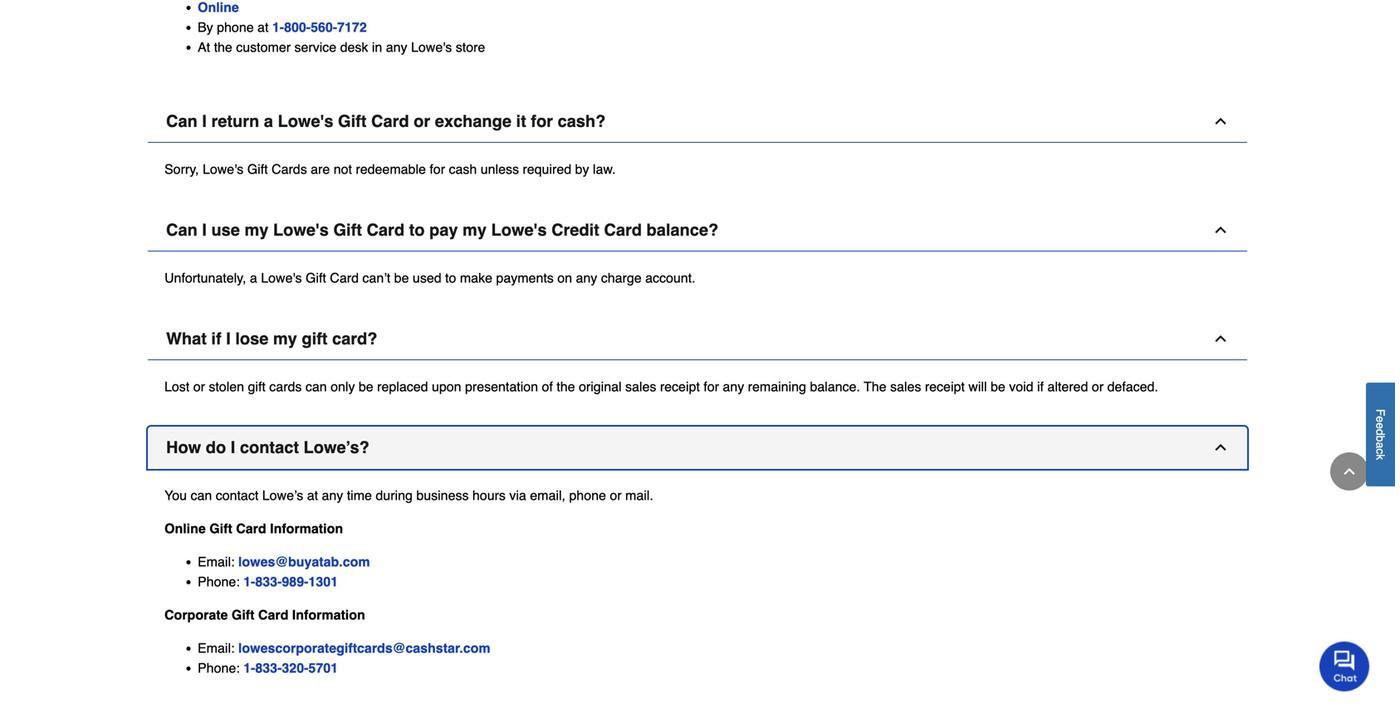 Task type: describe. For each thing, give the bounding box(es) containing it.
1-833-989-1301 link
[[244, 574, 342, 590]]

1- for lowes@buyatab.com
[[244, 574, 255, 590]]

gift right online
[[210, 521, 232, 536]]

what if i lose my gift card? button
[[148, 318, 1248, 360]]

gift left can't
[[306, 270, 326, 286]]

1 vertical spatial can
[[191, 488, 212, 503]]

phone inside the by phone at 1-800-560-7172 at the customer service desk in any lowe's store
[[217, 19, 254, 35]]

1301
[[309, 574, 338, 590]]

make
[[460, 270, 493, 286]]

are
[[311, 161, 330, 177]]

can i return a lowe's gift card or exchange it for cash?
[[166, 112, 606, 131]]

f e e d b a c k button
[[1366, 383, 1395, 487]]

any inside the by phone at 1-800-560-7172 at the customer service desk in any lowe's store
[[386, 39, 407, 55]]

online gift card information
[[164, 521, 347, 536]]

how do i contact lowe's? button
[[148, 427, 1248, 469]]

presentation
[[465, 379, 538, 394]]

replaced
[[377, 379, 428, 394]]

833- for 320-
[[255, 661, 282, 676]]

0 horizontal spatial my
[[245, 220, 269, 239]]

0 vertical spatial a
[[264, 112, 273, 131]]

how
[[166, 438, 201, 457]]

i left the return
[[202, 112, 207, 131]]

my inside what if i lose my gift card? button
[[273, 329, 297, 348]]

any left remaining at right
[[723, 379, 744, 394]]

0 vertical spatial can
[[306, 379, 327, 394]]

2 horizontal spatial my
[[463, 220, 487, 239]]

or left mail.
[[610, 488, 622, 503]]

i left use
[[202, 220, 207, 239]]

gift left 'cards'
[[247, 161, 268, 177]]

can i return a lowe's gift card or exchange it for cash? button
[[148, 100, 1248, 143]]

at
[[198, 39, 210, 55]]

lowes@buyatab.com link
[[238, 554, 374, 570]]

scroll to top element
[[1331, 453, 1369, 491]]

can't
[[363, 270, 391, 286]]

unfortunately, a lowe's gift card can't be used to make payments on any charge account.
[[164, 270, 696, 286]]

2 vertical spatial a
[[1374, 442, 1388, 449]]

email: lowescorporategiftcards@cashstar.com phone: 1-833-320-5701
[[198, 641, 491, 676]]

of
[[542, 379, 553, 394]]

lost or stolen gift cards can only be replaced upon presentation of the original sales receipt for any remaining balance. the sales receipt will be void if altered or defaced.
[[164, 379, 1159, 394]]

remaining
[[748, 379, 806, 394]]

what
[[166, 329, 207, 348]]

560-
[[311, 19, 337, 35]]

used
[[413, 270, 442, 286]]

card down lowe's
[[236, 521, 266, 536]]

any right on
[[576, 270, 597, 286]]

sorry, lowe's gift cards are not redeemable for cash unless required by law.
[[164, 161, 616, 177]]

corporate gift card information
[[164, 607, 369, 623]]

lowe's up what if i lose my gift card?
[[261, 270, 302, 286]]

1 receipt from the left
[[660, 379, 700, 394]]

balance.
[[810, 379, 860, 394]]

chevron up image for card?
[[1213, 330, 1229, 347]]

not
[[334, 161, 352, 177]]

i inside "button"
[[231, 438, 235, 457]]

card up sorry, lowe's gift cards are not redeemable for cash unless required by law.
[[371, 112, 409, 131]]

989-
[[282, 574, 309, 590]]

f e e d b a c k
[[1374, 409, 1388, 461]]

email: for email: lowescorporategiftcards@cashstar.com phone: 1-833-320-5701
[[198, 641, 235, 656]]

833- for 989-
[[255, 574, 282, 590]]

information for online gift card information
[[270, 521, 343, 536]]

during
[[376, 488, 413, 503]]

mail.
[[625, 488, 654, 503]]

lowe's inside the by phone at 1-800-560-7172 at the customer service desk in any lowe's store
[[411, 39, 452, 55]]

use
[[211, 220, 240, 239]]

gift up not
[[338, 112, 367, 131]]

credit
[[552, 220, 600, 239]]

return
[[211, 112, 259, 131]]

chevron up image for card
[[1213, 222, 1229, 238]]

1-833-320-5701 link
[[244, 661, 342, 676]]

by
[[198, 19, 213, 35]]

lost
[[164, 379, 190, 394]]

0 horizontal spatial gift
[[248, 379, 266, 394]]

at inside the by phone at 1-800-560-7172 at the customer service desk in any lowe's store
[[258, 19, 269, 35]]

1 horizontal spatial if
[[1037, 379, 1044, 394]]

phone: for email: lowescorporategiftcards@cashstar.com phone: 1-833-320-5701
[[198, 661, 240, 676]]

b
[[1374, 436, 1388, 442]]

cash?
[[558, 112, 606, 131]]

320-
[[282, 661, 309, 676]]

can i use my lowe's gift card to pay my lowe's credit card balance? button
[[148, 209, 1248, 252]]

7172
[[337, 19, 367, 35]]

account.
[[645, 270, 696, 286]]

desk
[[340, 39, 368, 55]]

1 horizontal spatial at
[[307, 488, 318, 503]]

exchange
[[435, 112, 512, 131]]

card left can't
[[330, 270, 359, 286]]

lowes@buyatab.com
[[238, 554, 370, 570]]

how do i contact lowe's?
[[166, 438, 370, 457]]

lowe's up payments
[[491, 220, 547, 239]]

stolen
[[209, 379, 244, 394]]

do
[[206, 438, 226, 457]]

lowe's down 'cards'
[[273, 220, 329, 239]]

balance?
[[647, 220, 719, 239]]

chevron up image inside can i return a lowe's gift card or exchange it for cash? button
[[1213, 113, 1229, 129]]

time
[[347, 488, 372, 503]]

hours
[[473, 488, 506, 503]]

can for can i return a lowe's gift card or exchange it for cash?
[[166, 112, 198, 131]]

unless
[[481, 161, 519, 177]]

contact inside "button"
[[240, 438, 299, 457]]



Task type: locate. For each thing, give the bounding box(es) containing it.
1 vertical spatial at
[[307, 488, 318, 503]]

sales right original
[[625, 379, 657, 394]]

1 horizontal spatial gift
[[302, 329, 328, 348]]

be right only
[[359, 379, 374, 394]]

1 vertical spatial gift
[[248, 379, 266, 394]]

0 vertical spatial chevron up image
[[1213, 222, 1229, 238]]

0 vertical spatial chevron up image
[[1213, 113, 1229, 129]]

required
[[523, 161, 572, 177]]

chevron up image inside what if i lose my gift card? button
[[1213, 330, 1229, 347]]

1- left 320-
[[244, 661, 255, 676]]

0 vertical spatial to
[[409, 220, 425, 239]]

1 phone: from the top
[[198, 574, 240, 590]]

email: down online
[[198, 554, 235, 570]]

1 vertical spatial phone:
[[198, 661, 240, 676]]

phone: for email: lowes@buyatab.com phone: 1-833-989-1301
[[198, 574, 240, 590]]

2 vertical spatial chevron up image
[[1213, 439, 1229, 456]]

sales right the
[[890, 379, 921, 394]]

0 vertical spatial the
[[214, 39, 232, 55]]

any right in
[[386, 39, 407, 55]]

2 chevron up image from the top
[[1213, 330, 1229, 347]]

receipt
[[660, 379, 700, 394], [925, 379, 965, 394]]

0 horizontal spatial the
[[214, 39, 232, 55]]

the inside the by phone at 1-800-560-7172 at the customer service desk in any lowe's store
[[214, 39, 232, 55]]

1- for phone
[[272, 19, 284, 35]]

corporate
[[164, 607, 228, 623]]

1 chevron up image from the top
[[1213, 222, 1229, 238]]

e up b
[[1374, 423, 1388, 429]]

0 vertical spatial email:
[[198, 554, 235, 570]]

1- inside email: lowescorporategiftcards@cashstar.com phone: 1-833-320-5701
[[244, 661, 255, 676]]

1- up corporate gift card information in the bottom of the page
[[244, 574, 255, 590]]

phone right email,
[[569, 488, 606, 503]]

or left the exchange
[[414, 112, 430, 131]]

unfortunately,
[[164, 270, 246, 286]]

cards
[[269, 379, 302, 394]]

1 horizontal spatial to
[[445, 270, 456, 286]]

1- inside email: lowes@buyatab.com phone: 1-833-989-1301
[[244, 574, 255, 590]]

lowe's left store
[[411, 39, 452, 55]]

2 vertical spatial for
[[704, 379, 719, 394]]

0 vertical spatial can
[[166, 112, 198, 131]]

1 vertical spatial information
[[292, 607, 365, 623]]

card?
[[332, 329, 378, 348]]

for down what if i lose my gift card? button
[[704, 379, 719, 394]]

can up sorry,
[[166, 112, 198, 131]]

email,
[[530, 488, 566, 503]]

a right the return
[[264, 112, 273, 131]]

1 vertical spatial can
[[166, 220, 198, 239]]

2 sales from the left
[[890, 379, 921, 394]]

charge
[[601, 270, 642, 286]]

my right use
[[245, 220, 269, 239]]

1 sales from the left
[[625, 379, 657, 394]]

1-
[[272, 19, 284, 35], [244, 574, 255, 590], [244, 661, 255, 676]]

1 horizontal spatial sales
[[890, 379, 921, 394]]

sorry,
[[164, 161, 199, 177]]

0 vertical spatial phone:
[[198, 574, 240, 590]]

or right lost
[[193, 379, 205, 394]]

gift left cards
[[248, 379, 266, 394]]

any left time
[[322, 488, 343, 503]]

k
[[1374, 455, 1388, 461]]

d
[[1374, 429, 1388, 436]]

2 horizontal spatial a
[[1374, 442, 1388, 449]]

gift right corporate
[[232, 607, 255, 623]]

by
[[575, 161, 589, 177]]

phone: inside email: lowes@buyatab.com phone: 1-833-989-1301
[[198, 574, 240, 590]]

card down 1-833-989-1301 link
[[258, 607, 289, 623]]

1 vertical spatial the
[[557, 379, 575, 394]]

0 horizontal spatial chevron up image
[[1213, 113, 1229, 129]]

card up can't
[[367, 220, 405, 239]]

can
[[306, 379, 327, 394], [191, 488, 212, 503]]

1- up customer
[[272, 19, 284, 35]]

or inside button
[[414, 112, 430, 131]]

833- down corporate gift card information in the bottom of the page
[[255, 661, 282, 676]]

0 vertical spatial for
[[531, 112, 553, 131]]

1 vertical spatial to
[[445, 270, 456, 286]]

email: down corporate
[[198, 641, 235, 656]]

1 vertical spatial for
[[430, 161, 445, 177]]

information down 1301
[[292, 607, 365, 623]]

to left pay
[[409, 220, 425, 239]]

any
[[386, 39, 407, 55], [576, 270, 597, 286], [723, 379, 744, 394], [322, 488, 343, 503]]

email: inside email: lowes@buyatab.com phone: 1-833-989-1301
[[198, 554, 235, 570]]

can for can i use my lowe's gift card to pay my lowe's credit card balance?
[[166, 220, 198, 239]]

0 horizontal spatial at
[[258, 19, 269, 35]]

only
[[331, 379, 355, 394]]

be right will
[[991, 379, 1006, 394]]

800-
[[284, 19, 311, 35]]

0 vertical spatial contact
[[240, 438, 299, 457]]

0 horizontal spatial for
[[430, 161, 445, 177]]

f
[[1374, 409, 1388, 417]]

the right of
[[557, 379, 575, 394]]

in
[[372, 39, 382, 55]]

to
[[409, 220, 425, 239], [445, 270, 456, 286]]

833- inside email: lowescorporategiftcards@cashstar.com phone: 1-833-320-5701
[[255, 661, 282, 676]]

1 horizontal spatial the
[[557, 379, 575, 394]]

contact
[[240, 438, 299, 457], [216, 488, 259, 503]]

gift
[[338, 112, 367, 131], [247, 161, 268, 177], [333, 220, 362, 239], [306, 270, 326, 286], [210, 521, 232, 536], [232, 607, 255, 623]]

1 vertical spatial contact
[[216, 488, 259, 503]]

chevron up image inside how do i contact lowe's? "button"
[[1213, 439, 1229, 456]]

my right the lose
[[273, 329, 297, 348]]

2 horizontal spatial for
[[704, 379, 719, 394]]

phone
[[217, 19, 254, 35], [569, 488, 606, 503]]

can i use my lowe's gift card to pay my lowe's credit card balance?
[[166, 220, 719, 239]]

or
[[414, 112, 430, 131], [193, 379, 205, 394], [1092, 379, 1104, 394], [610, 488, 622, 503]]

0 horizontal spatial a
[[250, 270, 257, 286]]

e
[[1374, 417, 1388, 423], [1374, 423, 1388, 429]]

lowe's?
[[304, 438, 370, 457]]

at right lowe's
[[307, 488, 318, 503]]

for inside can i return a lowe's gift card or exchange it for cash? button
[[531, 112, 553, 131]]

1 horizontal spatial my
[[273, 329, 297, 348]]

0 horizontal spatial phone
[[217, 19, 254, 35]]

1 horizontal spatial receipt
[[925, 379, 965, 394]]

phone right "by"
[[217, 19, 254, 35]]

chevron up image
[[1213, 222, 1229, 238], [1213, 330, 1229, 347], [1213, 439, 1229, 456]]

to inside button
[[409, 220, 425, 239]]

contact up "online gift card information"
[[216, 488, 259, 503]]

card right credit
[[604, 220, 642, 239]]

5701
[[309, 661, 338, 676]]

phone:
[[198, 574, 240, 590], [198, 661, 240, 676]]

information up lowes@buyatab.com link
[[270, 521, 343, 536]]

0 horizontal spatial if
[[211, 329, 221, 348]]

0 horizontal spatial can
[[191, 488, 212, 503]]

phone: up corporate
[[198, 574, 240, 590]]

cards
[[272, 161, 307, 177]]

email: inside email: lowescorporategiftcards@cashstar.com phone: 1-833-320-5701
[[198, 641, 235, 656]]

by phone at 1-800-560-7172 at the customer service desk in any lowe's store
[[198, 19, 485, 55]]

phone: down corporate
[[198, 661, 240, 676]]

2 phone: from the top
[[198, 661, 240, 676]]

1 can from the top
[[166, 112, 198, 131]]

lowe's up the are
[[278, 112, 333, 131]]

0 vertical spatial 833-
[[255, 574, 282, 590]]

0 horizontal spatial be
[[359, 379, 374, 394]]

store
[[456, 39, 485, 55]]

the
[[864, 379, 887, 394]]

lowe's
[[262, 488, 303, 503]]

1 horizontal spatial for
[[531, 112, 553, 131]]

2 vertical spatial 1-
[[244, 661, 255, 676]]

1 horizontal spatial chevron up image
[[1341, 464, 1358, 480]]

chevron up image inside scroll to top element
[[1341, 464, 1358, 480]]

what if i lose my gift card?
[[166, 329, 378, 348]]

business
[[416, 488, 469, 503]]

gift left card?
[[302, 329, 328, 348]]

2 833- from the top
[[255, 661, 282, 676]]

lowe's right sorry,
[[203, 161, 244, 177]]

at up customer
[[258, 19, 269, 35]]

2 receipt from the left
[[925, 379, 965, 394]]

via
[[509, 488, 526, 503]]

1 vertical spatial a
[[250, 270, 257, 286]]

2 horizontal spatial be
[[991, 379, 1006, 394]]

gift down not
[[333, 220, 362, 239]]

sales
[[625, 379, 657, 394], [890, 379, 921, 394]]

for right it
[[531, 112, 553, 131]]

lowe's
[[411, 39, 452, 55], [278, 112, 333, 131], [203, 161, 244, 177], [273, 220, 329, 239], [491, 220, 547, 239], [261, 270, 302, 286]]

1 email: from the top
[[198, 554, 235, 570]]

1 horizontal spatial be
[[394, 270, 409, 286]]

833-
[[255, 574, 282, 590], [255, 661, 282, 676]]

upon
[[432, 379, 461, 394]]

1 vertical spatial 1-
[[244, 574, 255, 590]]

833- up corporate gift card information in the bottom of the page
[[255, 574, 282, 590]]

1 vertical spatial chevron up image
[[1213, 330, 1229, 347]]

be
[[394, 270, 409, 286], [359, 379, 374, 394], [991, 379, 1006, 394]]

1 vertical spatial if
[[1037, 379, 1044, 394]]

email:
[[198, 554, 235, 570], [198, 641, 235, 656]]

my
[[245, 220, 269, 239], [463, 220, 487, 239], [273, 329, 297, 348]]

chevron up image inside 'can i use my lowe's gift card to pay my lowe's credit card balance?' button
[[1213, 222, 1229, 238]]

1 vertical spatial email:
[[198, 641, 235, 656]]

it
[[516, 112, 526, 131]]

2 email: from the top
[[198, 641, 235, 656]]

can right "you"
[[191, 488, 212, 503]]

if inside button
[[211, 329, 221, 348]]

or right altered
[[1092, 379, 1104, 394]]

1 vertical spatial phone
[[569, 488, 606, 503]]

original
[[579, 379, 622, 394]]

1 horizontal spatial a
[[264, 112, 273, 131]]

1 horizontal spatial can
[[306, 379, 327, 394]]

0 vertical spatial information
[[270, 521, 343, 536]]

0 vertical spatial if
[[211, 329, 221, 348]]

email: lowes@buyatab.com phone: 1-833-989-1301
[[198, 554, 374, 590]]

1 e from the top
[[1374, 417, 1388, 423]]

a up k
[[1374, 442, 1388, 449]]

be right can't
[[394, 270, 409, 286]]

email: for email: lowes@buyatab.com phone: 1-833-989-1301
[[198, 554, 235, 570]]

0 vertical spatial gift
[[302, 329, 328, 348]]

payments
[[496, 270, 554, 286]]

1-800-560-7172 link
[[272, 19, 367, 35]]

3 chevron up image from the top
[[1213, 439, 1229, 456]]

c
[[1374, 449, 1388, 455]]

833- inside email: lowes@buyatab.com phone: 1-833-989-1301
[[255, 574, 282, 590]]

contact up lowe's
[[240, 438, 299, 457]]

chevron up image
[[1213, 113, 1229, 129], [1341, 464, 1358, 480]]

will
[[969, 379, 987, 394]]

1 vertical spatial 833-
[[255, 661, 282, 676]]

redeemable
[[356, 161, 426, 177]]

cash
[[449, 161, 477, 177]]

void
[[1009, 379, 1034, 394]]

1 vertical spatial chevron up image
[[1341, 464, 1358, 480]]

if right void
[[1037, 379, 1044, 394]]

chat invite button image
[[1320, 641, 1371, 692]]

service
[[294, 39, 337, 55]]

lowescorporategiftcards@cashstar.com
[[238, 641, 491, 656]]

0 vertical spatial at
[[258, 19, 269, 35]]

2 can from the top
[[166, 220, 198, 239]]

e up d
[[1374, 417, 1388, 423]]

1- inside the by phone at 1-800-560-7172 at the customer service desk in any lowe's store
[[272, 19, 284, 35]]

can left only
[[306, 379, 327, 394]]

receipt down what if i lose my gift card? button
[[660, 379, 700, 394]]

online
[[164, 521, 206, 536]]

for left cash
[[430, 161, 445, 177]]

defaced.
[[1108, 379, 1159, 394]]

the right at
[[214, 39, 232, 55]]

on
[[558, 270, 572, 286]]

0 horizontal spatial to
[[409, 220, 425, 239]]

phone: inside email: lowescorporategiftcards@cashstar.com phone: 1-833-320-5701
[[198, 661, 240, 676]]

0 vertical spatial phone
[[217, 19, 254, 35]]

receipt left will
[[925, 379, 965, 394]]

1- for lowescorporategiftcards@cashstar.com
[[244, 661, 255, 676]]

to right "used"
[[445, 270, 456, 286]]

0 vertical spatial 1-
[[272, 19, 284, 35]]

law.
[[593, 161, 616, 177]]

gift inside what if i lose my gift card? button
[[302, 329, 328, 348]]

1 horizontal spatial phone
[[569, 488, 606, 503]]

my right pay
[[463, 220, 487, 239]]

can left use
[[166, 220, 198, 239]]

0 horizontal spatial sales
[[625, 379, 657, 394]]

a right unfortunately,
[[250, 270, 257, 286]]

lowescorporategiftcards@cashstar.com link
[[238, 641, 491, 656]]

1 833- from the top
[[255, 574, 282, 590]]

i left the lose
[[226, 329, 231, 348]]

customer
[[236, 39, 291, 55]]

2 e from the top
[[1374, 423, 1388, 429]]

information for corporate gift card information
[[292, 607, 365, 623]]

altered
[[1048, 379, 1088, 394]]

i right do
[[231, 438, 235, 457]]

if right what on the top
[[211, 329, 221, 348]]

0 horizontal spatial receipt
[[660, 379, 700, 394]]

lose
[[235, 329, 269, 348]]

pay
[[429, 220, 458, 239]]



Task type: vqa. For each thing, say whether or not it's contained in the screenshot.
pay
yes



